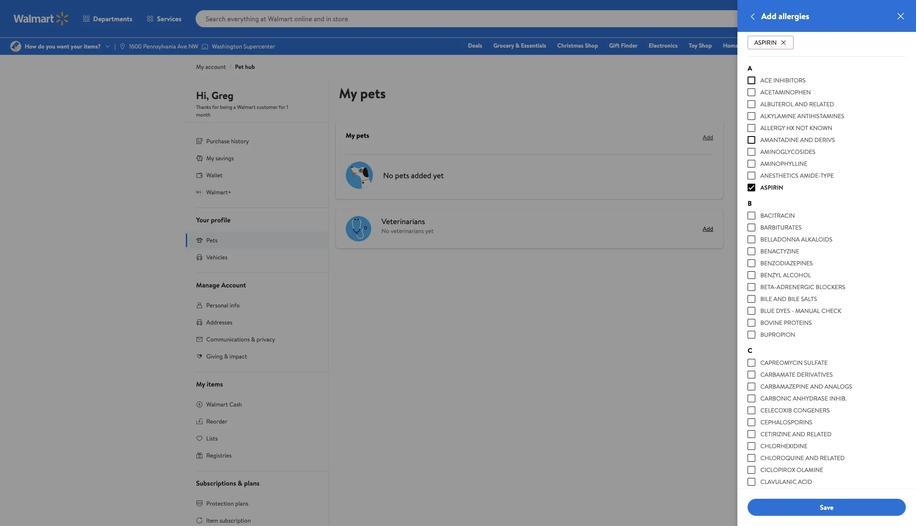 Task type: locate. For each thing, give the bounding box(es) containing it.
amide-
[[800, 171, 821, 180]]

capreomycin sulfate
[[761, 359, 828, 367]]

Search search field
[[196, 10, 773, 27]]

1 vertical spatial add
[[703, 133, 714, 142]]

antihistamines
[[798, 112, 845, 120]]

/
[[229, 63, 232, 71]]

yet inside veterinarians no veterinarians yet
[[425, 227, 434, 235]]

& inside "link"
[[251, 335, 255, 344]]

and up the olamine
[[806, 454, 819, 462]]

vehicles
[[206, 253, 228, 262]]

communications
[[206, 335, 250, 344]]

wallet
[[206, 171, 223, 180]]

subscription
[[220, 517, 251, 525]]

2 shop from the left
[[699, 41, 712, 50]]

0 vertical spatial add
[[762, 10, 777, 22]]

walmart right a
[[237, 103, 256, 111]]

1 bile from the left
[[761, 295, 772, 303]]

aspirin left auto
[[755, 38, 777, 47]]

icon image inside the pets link
[[196, 237, 203, 244]]

celecoxib congeners
[[761, 406, 830, 415]]

& right "subscriptions" on the bottom left of the page
[[238, 479, 243, 488]]

grocery & essentials
[[494, 41, 546, 50]]

my account link
[[196, 63, 226, 71]]

grocery
[[494, 41, 514, 50]]

&
[[516, 41, 520, 50], [251, 335, 255, 344], [224, 352, 228, 361], [238, 479, 243, 488]]

related
[[810, 100, 834, 108], [807, 430, 832, 439], [820, 454, 845, 462]]

0 vertical spatial plans
[[244, 479, 260, 488]]

carbamate
[[761, 371, 796, 379]]

and for bile
[[774, 295, 787, 303]]

shop for toy shop
[[699, 41, 712, 50]]

carbamazepine and analogs
[[761, 383, 853, 391]]

0 vertical spatial add button
[[703, 131, 714, 144]]

& for subscriptions
[[238, 479, 243, 488]]

and down the not
[[801, 136, 813, 144]]

my pets
[[339, 84, 386, 103], [346, 131, 369, 140]]

icon image for walmart+
[[196, 189, 203, 196]]

and down cephalosporins
[[793, 430, 806, 439]]

cash
[[229, 400, 242, 409]]

hub
[[245, 63, 255, 71]]

adrenergic
[[777, 283, 815, 291]]

0 vertical spatial pets
[[360, 84, 386, 103]]

no left veterinarians
[[382, 227, 389, 235]]

2 vertical spatial icon image
[[196, 237, 203, 244]]

type
[[821, 171, 834, 180]]

derivs
[[815, 136, 835, 144]]

yet
[[433, 170, 444, 181], [425, 227, 434, 235]]

CARBAMAZEPINE AND ANALOGS checkbox
[[748, 383, 756, 391]]

sulfate
[[805, 359, 828, 367]]

1 vertical spatial no
[[382, 227, 389, 235]]

purchase history link
[[186, 133, 328, 150]]

history
[[231, 137, 249, 146]]

CICLOPIROX OLAMINE checkbox
[[748, 466, 756, 474]]

bile up blue
[[761, 295, 772, 303]]

BENACTYZINE checkbox
[[748, 248, 756, 255]]

shop right toy
[[699, 41, 712, 50]]

1 vertical spatial aspirin
[[761, 183, 784, 192]]

walmart image
[[14, 12, 69, 26]]

anesthetics amide-type
[[761, 171, 834, 180]]

1 add button from the top
[[703, 131, 714, 144]]

item
[[206, 517, 218, 525]]

add for add allergies
[[762, 10, 777, 22]]

1 vertical spatial icon image
[[196, 189, 203, 196]]

0 horizontal spatial walmart
[[206, 400, 228, 409]]

bile
[[761, 295, 772, 303], [788, 295, 800, 303]]

1 icon image from the top
[[196, 155, 203, 162]]

1 horizontal spatial shop
[[699, 41, 712, 50]]

pet hub link
[[235, 63, 255, 71]]

month
[[196, 111, 211, 118]]

icon image
[[196, 155, 203, 162], [196, 189, 203, 196], [196, 237, 203, 244]]

plans up the protection plans link
[[244, 479, 260, 488]]

1 vertical spatial pets
[[357, 131, 369, 140]]

0 vertical spatial walmart
[[237, 103, 256, 111]]

BENZODIAZEPINES checkbox
[[748, 260, 756, 267]]

-
[[792, 307, 794, 315]]

AMINOGLYCOSIDES checkbox
[[748, 148, 756, 156]]

add inside dialog
[[762, 10, 777, 22]]

yet for no pets added yet
[[433, 170, 444, 181]]

icon image left my savings
[[196, 155, 203, 162]]

protection plans
[[206, 500, 248, 508]]

and up the alkylamine antihistamines on the top right of the page
[[795, 100, 808, 108]]

pets link
[[186, 232, 328, 249]]

1 horizontal spatial bile
[[788, 295, 800, 303]]

proteins
[[784, 319, 812, 327]]

acetaminophen
[[761, 88, 811, 97]]

giving
[[206, 352, 223, 361]]

3 icon image from the top
[[196, 237, 203, 244]]

shop right the christmas
[[585, 41, 598, 50]]

related up antihistamines
[[810, 100, 834, 108]]

alkylamine
[[761, 112, 796, 120]]

icon image left the pets in the left of the page
[[196, 237, 203, 244]]

for left 1
[[279, 103, 285, 111]]

0 horizontal spatial for
[[212, 103, 219, 111]]

alkaloids
[[802, 235, 833, 244]]

blue dyes - manual check
[[761, 307, 842, 315]]

ciclopirox olamine
[[761, 466, 824, 474]]

bovine proteins
[[761, 319, 812, 327]]

for
[[212, 103, 219, 111], [279, 103, 285, 111]]

bupropion
[[761, 331, 796, 339]]

CETIRIZINE AND RELATED checkbox
[[748, 431, 756, 438]]

veterinarians no veterinarians yet
[[382, 216, 434, 235]]

cephalosporins
[[761, 418, 813, 427]]

add-allergies-list group
[[748, 63, 906, 526]]

2 vertical spatial related
[[820, 454, 845, 462]]

amantadine
[[761, 136, 799, 144]]

walmart inside hi, greg thanks for being a walmart customer for 1 month
[[237, 103, 256, 111]]

1 vertical spatial related
[[807, 430, 832, 439]]

info
[[230, 301, 240, 310]]

registries
[[206, 451, 232, 460]]

fashion link
[[746, 41, 774, 50]]

1 vertical spatial yet
[[425, 227, 434, 235]]

2 icon image from the top
[[196, 189, 203, 196]]

my items
[[196, 380, 223, 389]]

toy shop
[[689, 41, 712, 50]]

fashion
[[750, 41, 770, 50]]

shop for christmas shop
[[585, 41, 598, 50]]

registries link
[[186, 447, 328, 464]]

1 vertical spatial my pets
[[346, 131, 369, 140]]

ALLERGY HX NOT KNOWN checkbox
[[748, 124, 756, 132]]

my savings
[[206, 154, 234, 163]]

icon image inside my savings link
[[196, 155, 203, 162]]

CARBAMATE DERIVATIVES checkbox
[[748, 371, 756, 379]]

add button
[[703, 131, 714, 144], [703, 225, 714, 233]]

and for carbamazepine
[[811, 383, 824, 391]]

and down derivatives
[[811, 383, 824, 391]]

toy
[[689, 41, 698, 50]]

c
[[748, 346, 753, 355]]

& right grocery
[[516, 41, 520, 50]]

auto link
[[777, 41, 797, 50]]

related up the olamine
[[820, 454, 845, 462]]

1
[[287, 103, 288, 111]]

chloroquine
[[761, 454, 805, 462]]

icon image left walmart+
[[196, 189, 203, 196]]

no
[[383, 170, 393, 181], [382, 227, 389, 235]]

aspirin inside add-allergies-list "group"
[[761, 183, 784, 192]]

2 vertical spatial add
[[703, 225, 714, 233]]

0 horizontal spatial shop
[[585, 41, 598, 50]]

and up "dyes"
[[774, 295, 787, 303]]

0 horizontal spatial bile
[[761, 295, 772, 303]]

for left 'being'
[[212, 103, 219, 111]]

not
[[796, 124, 808, 132]]

account
[[205, 63, 226, 71]]

yet right veterinarians
[[425, 227, 434, 235]]

carbonic anhydrase inhib.
[[761, 394, 847, 403]]

add for first add button
[[703, 133, 714, 142]]

benzyl
[[761, 271, 782, 280]]

BENZYL ALCOHOL checkbox
[[748, 271, 756, 279]]

icon image inside walmart+ link
[[196, 189, 203, 196]]

& left privacy
[[251, 335, 255, 344]]

home link
[[719, 41, 743, 50]]

account
[[221, 280, 246, 290]]

item subscription link
[[186, 512, 328, 526]]

& right giving
[[224, 352, 228, 361]]

yet for veterinarians no veterinarians yet
[[425, 227, 434, 235]]

AMANTADINE AND DERIVS checkbox
[[748, 136, 756, 144]]

thanks
[[196, 103, 211, 111]]

no left the added
[[383, 170, 393, 181]]

christmas shop link
[[554, 41, 602, 50]]

related for albuterol and related
[[810, 100, 834, 108]]

finder
[[621, 41, 638, 50]]

plans up the subscription
[[235, 500, 248, 508]]

1 horizontal spatial walmart
[[237, 103, 256, 111]]

0 vertical spatial aspirin
[[755, 38, 777, 47]]

ACE INHIBITORS checkbox
[[748, 77, 756, 84]]

1 vertical spatial walmart
[[206, 400, 228, 409]]

a
[[234, 103, 236, 111]]

and for amantadine
[[801, 136, 813, 144]]

0 vertical spatial related
[[810, 100, 834, 108]]

0 vertical spatial icon image
[[196, 155, 203, 162]]

reorder link
[[186, 413, 328, 430]]

and
[[795, 100, 808, 108], [801, 136, 813, 144], [774, 295, 787, 303], [811, 383, 824, 391], [793, 430, 806, 439], [806, 454, 819, 462]]

gift finder
[[609, 41, 638, 50]]

dismiss image
[[896, 11, 906, 21]]

0 vertical spatial yet
[[433, 170, 444, 181]]

bile up -
[[788, 295, 800, 303]]

clavulanic acid
[[761, 478, 813, 486]]

aspirin down anesthetics
[[761, 183, 784, 192]]

amantadine and derivs
[[761, 136, 835, 144]]

carbonic
[[761, 394, 792, 403]]

1 shop from the left
[[585, 41, 598, 50]]

related down congeners on the right bottom of page
[[807, 430, 832, 439]]

BETA-ADRENERGIC BLOCKERS checkbox
[[748, 283, 756, 291]]

walmart up reorder
[[206, 400, 228, 409]]

1 vertical spatial add button
[[703, 225, 714, 233]]

& for giving
[[224, 352, 228, 361]]

1 horizontal spatial for
[[279, 103, 285, 111]]

ace inhibitors
[[761, 76, 806, 85]]

yet right the added
[[433, 170, 444, 181]]

gift
[[609, 41, 620, 50]]

aspirin button
[[748, 36, 794, 49]]



Task type: describe. For each thing, give the bounding box(es) containing it.
cetirizine and related
[[761, 430, 832, 439]]

albuterol and related
[[761, 100, 834, 108]]

privacy
[[257, 335, 275, 344]]

walmart cash link
[[186, 396, 328, 413]]

cetirizine
[[761, 430, 791, 439]]

vet photo image
[[346, 216, 371, 242]]

add allergies
[[762, 10, 810, 22]]

1 for from the left
[[212, 103, 219, 111]]

beta-
[[761, 283, 777, 291]]

walmart inside walmart cash link
[[206, 400, 228, 409]]

and for cetirizine
[[793, 430, 806, 439]]

reorder
[[206, 417, 227, 426]]

hi, greg link
[[196, 88, 234, 106]]

ACETAMINOPHEN checkbox
[[748, 88, 756, 96]]

your
[[196, 215, 209, 225]]

icon image for pets
[[196, 237, 203, 244]]

congeners
[[794, 406, 830, 415]]

allergy hx not known
[[761, 124, 833, 132]]

manage account
[[196, 280, 246, 290]]

1 vertical spatial plans
[[235, 500, 248, 508]]

Walmart Site-Wide search field
[[196, 10, 773, 27]]

manual
[[796, 307, 820, 315]]

CLAVULANIC ACID checkbox
[[748, 478, 756, 486]]

communications & privacy
[[206, 335, 275, 344]]

& for communications
[[251, 335, 255, 344]]

check
[[822, 307, 842, 315]]

BACITRACIN checkbox
[[748, 212, 756, 220]]

my account / pet hub
[[196, 63, 255, 71]]

CAPREOMYCIN SULFATE checkbox
[[748, 359, 756, 367]]

BARBITURATES checkbox
[[748, 224, 756, 231]]

CEPHALOSPORINS checkbox
[[748, 419, 756, 426]]

anesthetics
[[761, 171, 799, 180]]

salts
[[801, 295, 817, 303]]

2 add button from the top
[[703, 225, 714, 233]]

belladonna alkaloids
[[761, 235, 833, 244]]

essentials
[[521, 41, 546, 50]]

ASPIRIN checkbox
[[748, 184, 756, 191]]

AMINOPHYLLINE checkbox
[[748, 160, 756, 168]]

subscriptions & plans
[[196, 479, 260, 488]]

savings
[[216, 154, 234, 163]]

deals link
[[464, 41, 486, 50]]

and for albuterol
[[795, 100, 808, 108]]

capreomycin
[[761, 359, 803, 367]]

hi, greg thanks for being a walmart customer for 1 month
[[196, 88, 288, 118]]

aminophylline
[[761, 160, 808, 168]]

CARBONIC ANHYDRASE INHIB. checkbox
[[748, 395, 756, 403]]

impact
[[230, 352, 247, 361]]

added
[[411, 170, 431, 181]]

ALBUTEROL AND RELATED checkbox
[[748, 100, 756, 108]]

profile
[[211, 215, 231, 225]]

& for grocery
[[516, 41, 520, 50]]

add allergies dialog
[[738, 0, 916, 526]]

ace
[[761, 76, 772, 85]]

related for cetirizine and related
[[807, 430, 832, 439]]

bacitracin
[[761, 211, 795, 220]]

belladonna
[[761, 235, 800, 244]]

gift finder link
[[606, 41, 642, 50]]

electronics
[[649, 41, 678, 50]]

carbamate derivatives
[[761, 371, 833, 379]]

customer
[[257, 103, 278, 111]]

aspirin inside button
[[755, 38, 777, 47]]

0 vertical spatial my pets
[[339, 84, 386, 103]]

giving & impact
[[206, 352, 247, 361]]

personal info link
[[186, 297, 328, 314]]

purchase
[[206, 137, 230, 146]]

and for chloroquine
[[806, 454, 819, 462]]

pets
[[206, 236, 218, 245]]

christmas shop
[[558, 41, 598, 50]]

chloroquine and related
[[761, 454, 845, 462]]

CELECOXIB CONGENERS checkbox
[[748, 407, 756, 414]]

alcohol
[[783, 271, 811, 280]]

benzyl alcohol
[[761, 271, 811, 280]]

anhydrase
[[793, 394, 828, 403]]

giving & impact link
[[186, 348, 328, 365]]

purchase history
[[206, 137, 249, 146]]

no inside veterinarians no veterinarians yet
[[382, 227, 389, 235]]

walmart+
[[206, 188, 232, 197]]

ANESTHETICS AMIDE-TYPE checkbox
[[748, 172, 756, 180]]

ALKYLAMINE ANTIHISTAMINES checkbox
[[748, 112, 756, 120]]

analogs
[[825, 383, 853, 391]]

vehicles link
[[186, 249, 328, 266]]

greg
[[212, 88, 234, 103]]

albuterol
[[761, 100, 794, 108]]

BUPROPION checkbox
[[748, 331, 756, 339]]

personal
[[206, 301, 228, 310]]

CHLOROQUINE AND RELATED checkbox
[[748, 454, 756, 462]]

veterinarians
[[382, 216, 425, 227]]

toy shop link
[[685, 41, 716, 50]]

allergy
[[761, 124, 785, 132]]

BELLADONNA ALKALOIDS checkbox
[[748, 236, 756, 243]]

icon image for my savings
[[196, 155, 203, 162]]

bovine
[[761, 319, 783, 327]]

communications & privacy link
[[186, 331, 328, 348]]

BOVINE PROTEINS checkbox
[[748, 319, 756, 327]]

CHLORHEXIDINE checkbox
[[748, 442, 756, 450]]

subscriptions
[[196, 479, 236, 488]]

2 bile from the left
[[788, 295, 800, 303]]

carbamazepine
[[761, 383, 809, 391]]

lists link
[[186, 430, 328, 447]]

lists
[[206, 434, 218, 443]]

ciclopirox
[[761, 466, 796, 474]]

2 vertical spatial pets
[[395, 170, 409, 181]]

related for chloroquine and related
[[820, 454, 845, 462]]

pet
[[235, 63, 244, 71]]

my inside my savings link
[[206, 154, 214, 163]]

BILE AND BILE SALTS checkbox
[[748, 295, 756, 303]]

addresses link
[[186, 314, 328, 331]]

your profile
[[196, 215, 231, 225]]

save
[[820, 503, 834, 512]]

2 for from the left
[[279, 103, 285, 111]]

olamine
[[797, 466, 824, 474]]

protection plans link
[[186, 495, 328, 512]]

add for second add button from the top of the page
[[703, 225, 714, 233]]

back image
[[748, 11, 758, 22]]

BLUE DYES - MANUAL CHECK checkbox
[[748, 307, 756, 315]]

0 vertical spatial no
[[383, 170, 393, 181]]



Task type: vqa. For each thing, say whether or not it's contained in the screenshot.
Price inside the dropdown button
no



